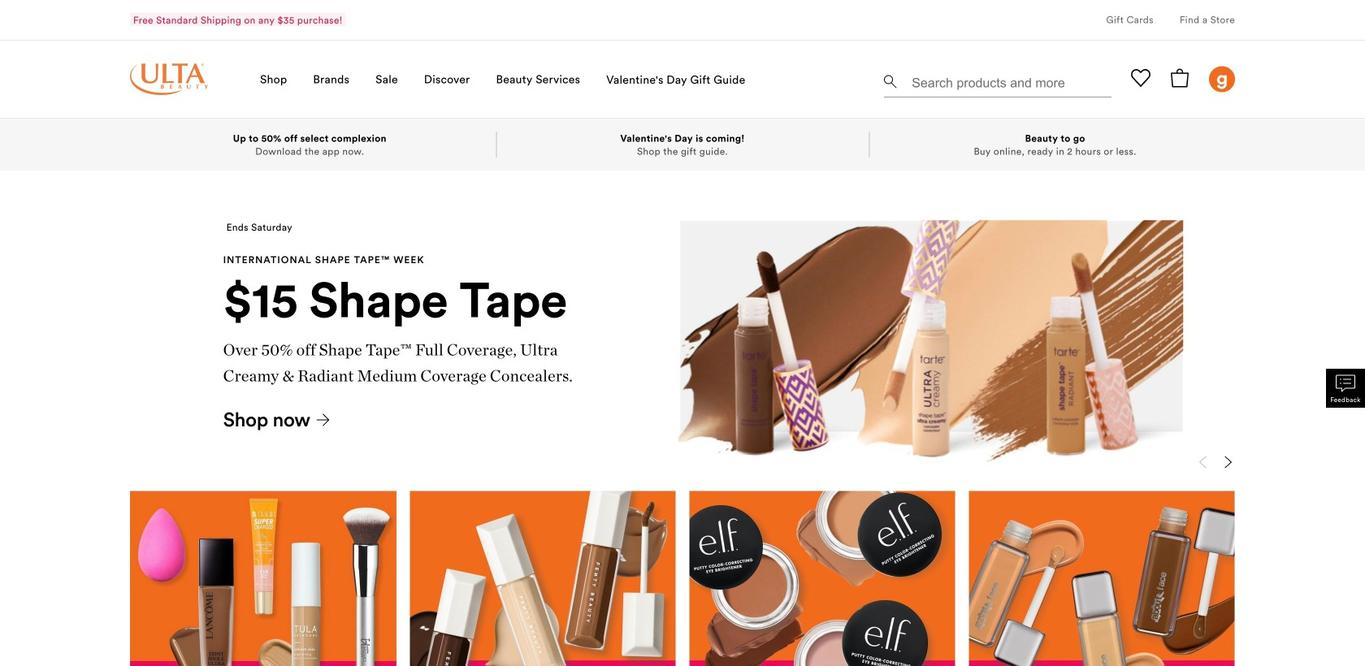Task type: locate. For each thing, give the bounding box(es) containing it.
0 items in bag image
[[1170, 68, 1190, 88]]

None search field
[[884, 62, 1112, 101]]

$15 shape tape full coverage, ultra creamy & radiant medium coverage concealers. image
[[596, 184, 1268, 465]]

region
[[130, 450, 1235, 666]]



Task type: vqa. For each thing, say whether or not it's contained in the screenshot.
Enhancing the World Around Us
no



Task type: describe. For each thing, give the bounding box(es) containing it.
next slide image
[[1222, 456, 1235, 469]]

Search products and more search field
[[910, 65, 1107, 94]]

previous slide image
[[1196, 456, 1209, 469]]

favorites icon image
[[1131, 68, 1151, 88]]



